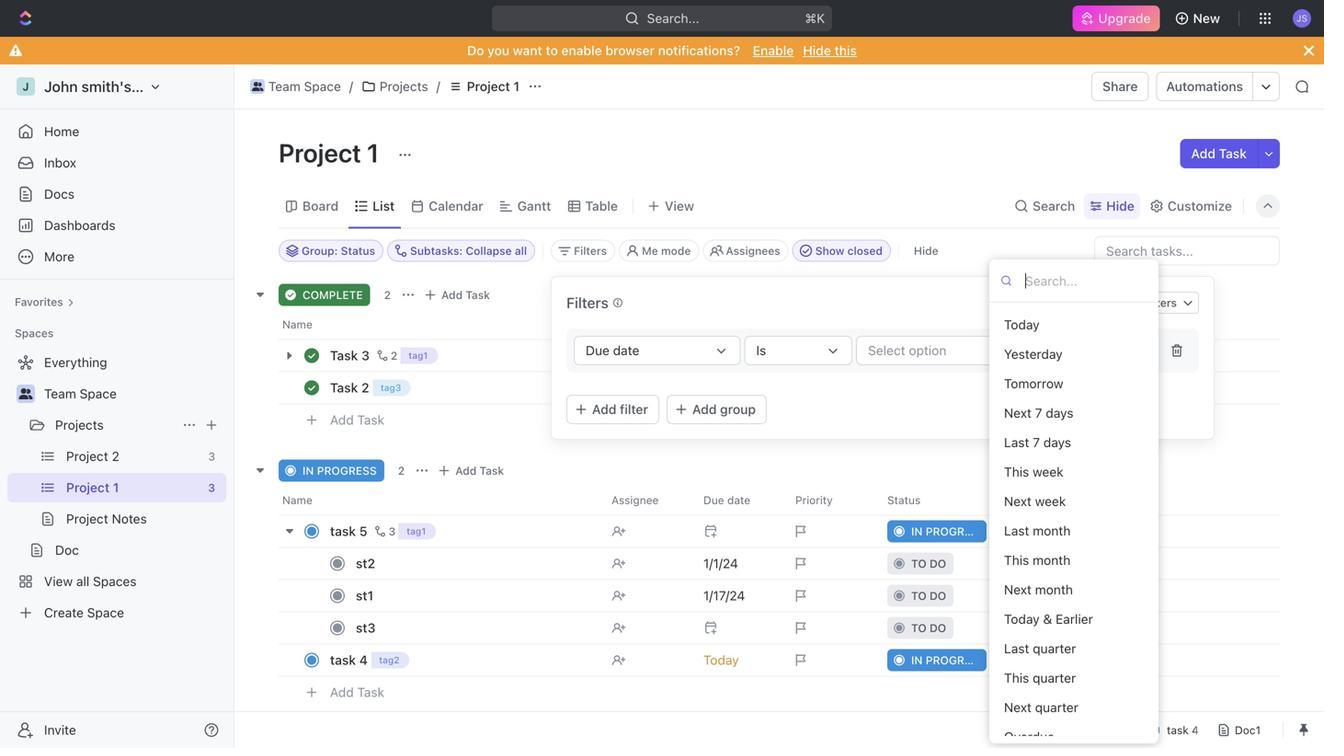 Task type: vqa. For each thing, say whether or not it's contained in the screenshot.
"Task 3"
yes



Task type: locate. For each thing, give the bounding box(es) containing it.
upgrade
[[1099, 11, 1152, 26]]

hide inside button
[[914, 244, 939, 257]]

1 vertical spatial team
[[44, 386, 76, 401]]

1 vertical spatial quarter
[[1033, 670, 1077, 685]]

project down you
[[467, 79, 510, 94]]

0 vertical spatial task
[[330, 524, 356, 539]]

2 / from the left
[[437, 79, 440, 94]]

2 this from the top
[[1005, 552, 1030, 568]]

assignees button
[[703, 240, 789, 262]]

project 1 inside project 1 link
[[467, 79, 520, 94]]

month inside this month button
[[1033, 552, 1071, 568]]

task down 4
[[357, 685, 385, 700]]

1 horizontal spatial team space link
[[246, 75, 346, 98]]

month inside last month button
[[1033, 523, 1071, 538]]

yesterday button
[[997, 340, 1152, 369]]

space inside sidebar navigation
[[80, 386, 117, 401]]

quarter up overdue button
[[1036, 700, 1079, 715]]

2 last from the top
[[1005, 523, 1030, 538]]

1 vertical spatial projects link
[[55, 410, 175, 440]]

days for last 7 days
[[1044, 435, 1072, 450]]

7 inside last 7 days button
[[1033, 435, 1041, 450]]

to
[[546, 43, 558, 58]]

team space right user group icon
[[44, 386, 117, 401]]

task 4 link
[[326, 647, 597, 673]]

team
[[269, 79, 301, 94], [44, 386, 76, 401]]

2 vertical spatial hide
[[914, 244, 939, 257]]

0 vertical spatial month
[[1033, 523, 1071, 538]]

0 vertical spatial projects
[[380, 79, 428, 94]]

1 vertical spatial team space link
[[44, 379, 223, 409]]

3 left 2 button
[[362, 348, 370, 363]]

0 horizontal spatial projects link
[[55, 410, 175, 440]]

docs link
[[7, 179, 226, 209]]

task
[[330, 524, 356, 539], [330, 652, 356, 668]]

add down ‎task 2 link
[[456, 464, 477, 477]]

1 vertical spatial project
[[279, 138, 361, 168]]

1
[[514, 79, 520, 94], [367, 138, 379, 168]]

hide inside dropdown button
[[1107, 198, 1135, 213]]

0 horizontal spatial project 1
[[279, 138, 385, 168]]

days down next 7 days button
[[1044, 435, 1072, 450]]

today & earlier
[[1005, 611, 1094, 627]]

days down tomorrow button
[[1046, 405, 1074, 420]]

month for this month
[[1033, 552, 1071, 568]]

in progress
[[303, 464, 377, 477]]

next inside 'button'
[[1005, 700, 1032, 715]]

3 this from the top
[[1005, 670, 1030, 685]]

1 horizontal spatial project
[[467, 79, 510, 94]]

clear all
[[1050, 296, 1093, 309]]

saved filters
[[1111, 296, 1178, 309]]

next up overdue
[[1005, 700, 1032, 715]]

0 vertical spatial projects link
[[357, 75, 433, 98]]

add down task 4
[[330, 685, 354, 700]]

dashboards link
[[7, 211, 226, 240]]

days inside button
[[1046, 405, 1074, 420]]

3
[[362, 348, 370, 363], [389, 525, 396, 538]]

team right user group icon
[[44, 386, 76, 401]]

this down last quarter
[[1005, 670, 1030, 685]]

share
[[1103, 79, 1139, 94]]

st1
[[356, 588, 374, 603]]

1 vertical spatial task
[[330, 652, 356, 668]]

0 vertical spatial last
[[1005, 435, 1030, 450]]

team space link inside sidebar navigation
[[44, 379, 223, 409]]

0 horizontal spatial project
[[279, 138, 361, 168]]

calendar
[[429, 198, 484, 213]]

0 vertical spatial week
[[1033, 464, 1064, 479]]

want
[[513, 43, 543, 58]]

new button
[[1168, 4, 1232, 33]]

enable
[[753, 43, 794, 58]]

1 vertical spatial week
[[1036, 494, 1067, 509]]

1 vertical spatial days
[[1044, 435, 1072, 450]]

quarter inside 'button'
[[1036, 700, 1079, 715]]

1 vertical spatial this
[[1005, 552, 1030, 568]]

2 vertical spatial quarter
[[1036, 700, 1079, 715]]

2 next from the top
[[1005, 494, 1032, 509]]

2
[[384, 288, 391, 301], [391, 349, 398, 362], [362, 380, 369, 395], [398, 464, 405, 477]]

team right user group image
[[269, 79, 301, 94]]

add task up customize on the top right of the page
[[1192, 146, 1248, 161]]

0 vertical spatial today
[[1005, 317, 1040, 332]]

2 vertical spatial month
[[1036, 582, 1074, 597]]

st3
[[356, 620, 376, 635]]

2 right progress
[[398, 464, 405, 477]]

1 horizontal spatial 1
[[514, 79, 520, 94]]

0 horizontal spatial team space link
[[44, 379, 223, 409]]

1 vertical spatial 1
[[367, 138, 379, 168]]

1 this from the top
[[1005, 464, 1030, 479]]

this
[[1005, 464, 1030, 479], [1005, 552, 1030, 568], [1005, 670, 1030, 685]]

month up today & earlier
[[1036, 582, 1074, 597]]

days
[[1046, 405, 1074, 420], [1044, 435, 1072, 450]]

1 vertical spatial team space
[[44, 386, 117, 401]]

month up this month
[[1033, 523, 1071, 538]]

0 horizontal spatial hide
[[803, 43, 832, 58]]

add filter button
[[567, 395, 660, 424]]

0 vertical spatial 7
[[1036, 405, 1043, 420]]

0 vertical spatial quarter
[[1033, 641, 1077, 656]]

0 vertical spatial team
[[269, 79, 301, 94]]

add task down ‎task 2 link
[[456, 464, 504, 477]]

user group image
[[19, 388, 33, 399]]

add task down ‎task 2
[[330, 412, 385, 428]]

0 horizontal spatial projects
[[55, 417, 104, 432]]

team space
[[269, 79, 341, 94], [44, 386, 117, 401]]

1 vertical spatial hide
[[1107, 198, 1135, 213]]

board
[[303, 198, 339, 213]]

1 vertical spatial month
[[1033, 552, 1071, 568]]

project 1 down you
[[467, 79, 520, 94]]

team space right user group image
[[269, 79, 341, 94]]

this down last month
[[1005, 552, 1030, 568]]

hide button
[[1085, 193, 1141, 219]]

last down next week
[[1005, 523, 1030, 538]]

days for next 7 days
[[1046, 405, 1074, 420]]

week down last 7 days
[[1033, 464, 1064, 479]]

add left group
[[693, 402, 717, 417]]

0 vertical spatial space
[[304, 79, 341, 94]]

1 up 'list' link
[[367, 138, 379, 168]]

dashboards
[[44, 218, 116, 233]]

overdue button
[[997, 722, 1152, 748]]

this up next week
[[1005, 464, 1030, 479]]

7 up last 7 days
[[1036, 405, 1043, 420]]

today for today & earlier
[[1005, 611, 1040, 627]]

tree inside sidebar navigation
[[7, 348, 226, 627]]

quarter up next quarter
[[1033, 670, 1077, 685]]

space right user group icon
[[80, 386, 117, 401]]

1 horizontal spatial 3
[[389, 525, 396, 538]]

st2
[[356, 556, 375, 571]]

add task
[[1192, 146, 1248, 161], [442, 288, 490, 301], [330, 412, 385, 428], [456, 464, 504, 477], [330, 685, 385, 700]]

1 horizontal spatial /
[[437, 79, 440, 94]]

3 right 5
[[389, 525, 396, 538]]

today inside today button
[[1005, 317, 1040, 332]]

1 last from the top
[[1005, 435, 1030, 450]]

add task button
[[1181, 139, 1259, 168], [420, 284, 498, 306], [322, 409, 392, 431], [434, 460, 512, 482], [322, 681, 392, 703]]

project 1
[[467, 79, 520, 94], [279, 138, 385, 168]]

last
[[1005, 435, 1030, 450], [1005, 523, 1030, 538], [1005, 641, 1030, 656]]

next month
[[1005, 582, 1074, 597]]

0 horizontal spatial 3
[[362, 348, 370, 363]]

add task button down 4
[[322, 681, 392, 703]]

7 down next 7 days
[[1033, 435, 1041, 450]]

today inside today & earlier button
[[1005, 611, 1040, 627]]

search button
[[1009, 193, 1081, 219]]

7
[[1036, 405, 1043, 420], [1033, 435, 1041, 450]]

⌘k
[[805, 11, 825, 26]]

0 horizontal spatial team space
[[44, 386, 117, 401]]

0 horizontal spatial space
[[80, 386, 117, 401]]

days inside button
[[1044, 435, 1072, 450]]

0 horizontal spatial 1
[[367, 138, 379, 168]]

1 horizontal spatial team
[[269, 79, 301, 94]]

this for this week
[[1005, 464, 1030, 479]]

week for this week
[[1033, 464, 1064, 479]]

1 vertical spatial 7
[[1033, 435, 1041, 450]]

3 next from the top
[[1005, 582, 1032, 597]]

month inside the next month button
[[1036, 582, 1074, 597]]

next down the tomorrow
[[1005, 405, 1032, 420]]

1 horizontal spatial project 1
[[467, 79, 520, 94]]

enable
[[562, 43, 602, 58]]

1 today from the top
[[1005, 317, 1040, 332]]

space right user group image
[[304, 79, 341, 94]]

search
[[1033, 198, 1076, 213]]

0 vertical spatial hide
[[803, 43, 832, 58]]

add group
[[693, 402, 756, 417]]

0 vertical spatial team space
[[269, 79, 341, 94]]

add task down 4
[[330, 685, 385, 700]]

7 inside next 7 days button
[[1036, 405, 1043, 420]]

0 vertical spatial 1
[[514, 79, 520, 94]]

month for next month
[[1036, 582, 1074, 597]]

next quarter
[[1005, 700, 1079, 715]]

task for task 4
[[330, 652, 356, 668]]

2 task from the top
[[330, 652, 356, 668]]

projects inside sidebar navigation
[[55, 417, 104, 432]]

1 next from the top
[[1005, 405, 1032, 420]]

next inside button
[[1005, 405, 1032, 420]]

project up board
[[279, 138, 361, 168]]

filter
[[620, 402, 649, 417]]

4 next from the top
[[1005, 700, 1032, 715]]

1 vertical spatial today
[[1005, 611, 1040, 627]]

add up customize on the top right of the page
[[1192, 146, 1216, 161]]

task for task 5
[[330, 524, 356, 539]]

1 vertical spatial space
[[80, 386, 117, 401]]

hide
[[803, 43, 832, 58], [1107, 198, 1135, 213], [914, 244, 939, 257]]

2 vertical spatial this
[[1005, 670, 1030, 685]]

today for today
[[1005, 317, 1040, 332]]

0 vertical spatial project
[[467, 79, 510, 94]]

1 task from the top
[[330, 524, 356, 539]]

task left 5
[[330, 524, 356, 539]]

2 right the task 3
[[391, 349, 398, 362]]

quarter down today & earlier
[[1033, 641, 1077, 656]]

3 last from the top
[[1005, 641, 1030, 656]]

filters
[[574, 244, 607, 257]]

next month button
[[997, 575, 1152, 604]]

team space link
[[246, 75, 346, 98], [44, 379, 223, 409]]

all
[[1081, 296, 1093, 309]]

1 vertical spatial projects
[[55, 417, 104, 432]]

task 5
[[330, 524, 368, 539]]

this month button
[[997, 546, 1152, 575]]

month for last month
[[1033, 523, 1071, 538]]

1 horizontal spatial hide
[[914, 244, 939, 257]]

Search... text field
[[1026, 267, 1150, 294]]

task
[[1220, 146, 1248, 161], [466, 288, 490, 301], [330, 348, 358, 363], [357, 412, 385, 428], [480, 464, 504, 477], [357, 685, 385, 700]]

filters button
[[551, 240, 616, 262]]

0 vertical spatial 3
[[362, 348, 370, 363]]

1 vertical spatial last
[[1005, 523, 1030, 538]]

1 vertical spatial 3
[[389, 525, 396, 538]]

1 down want
[[514, 79, 520, 94]]

tree containing team space
[[7, 348, 226, 627]]

0 horizontal spatial /
[[349, 79, 353, 94]]

project
[[467, 79, 510, 94], [279, 138, 361, 168]]

next for next month
[[1005, 582, 1032, 597]]

this inside this month button
[[1005, 552, 1030, 568]]

0 vertical spatial project 1
[[467, 79, 520, 94]]

sidebar navigation
[[0, 64, 235, 748]]

spaces
[[15, 327, 54, 340]]

week up last month
[[1036, 494, 1067, 509]]

this for this month
[[1005, 552, 1030, 568]]

tree
[[7, 348, 226, 627]]

7 for last
[[1033, 435, 1041, 450]]

1 horizontal spatial projects
[[380, 79, 428, 94]]

add left filter
[[593, 402, 617, 417]]

2 horizontal spatial hide
[[1107, 198, 1135, 213]]

this inside "this week" button
[[1005, 464, 1030, 479]]

2 today from the top
[[1005, 611, 1040, 627]]

home link
[[7, 117, 226, 146]]

st3 link
[[351, 615, 597, 641]]

/
[[349, 79, 353, 94], [437, 79, 440, 94]]

0 vertical spatial days
[[1046, 405, 1074, 420]]

last up this week
[[1005, 435, 1030, 450]]

month up next month at the bottom of page
[[1033, 552, 1071, 568]]

upgrade link
[[1073, 6, 1161, 31]]

1 horizontal spatial space
[[304, 79, 341, 94]]

2 inside button
[[391, 349, 398, 362]]

add task button up customize on the top right of the page
[[1181, 139, 1259, 168]]

next for next 7 days
[[1005, 405, 1032, 420]]

last up this quarter
[[1005, 641, 1030, 656]]

project 1 up board
[[279, 138, 385, 168]]

search...
[[647, 11, 700, 26]]

0 vertical spatial this
[[1005, 464, 1030, 479]]

today up select option "dropdown button"
[[1005, 317, 1040, 332]]

last for last month
[[1005, 523, 1030, 538]]

next
[[1005, 405, 1032, 420], [1005, 494, 1032, 509], [1005, 582, 1032, 597], [1005, 700, 1032, 715]]

next down this month
[[1005, 582, 1032, 597]]

this week button
[[997, 457, 1152, 487]]

gantt
[[518, 198, 552, 213]]

calendar link
[[425, 193, 484, 219]]

today left &
[[1005, 611, 1040, 627]]

next down this week
[[1005, 494, 1032, 509]]

2 vertical spatial last
[[1005, 641, 1030, 656]]

task left 4
[[330, 652, 356, 668]]

this inside this quarter button
[[1005, 670, 1030, 685]]

last for last quarter
[[1005, 641, 1030, 656]]

0 horizontal spatial team
[[44, 386, 76, 401]]

tomorrow
[[1005, 376, 1064, 391]]



Task type: describe. For each thing, give the bounding box(es) containing it.
4
[[360, 652, 368, 668]]

invite
[[44, 722, 76, 737]]

add down ‎task
[[330, 412, 354, 428]]

favorites button
[[7, 291, 82, 313]]

last for last 7 days
[[1005, 435, 1030, 450]]

do you want to enable browser notifications? enable hide this
[[467, 43, 857, 58]]

2 right complete
[[384, 288, 391, 301]]

1 vertical spatial project 1
[[279, 138, 385, 168]]

projects link inside tree
[[55, 410, 175, 440]]

add group button
[[667, 395, 767, 424]]

add task down calendar link
[[442, 288, 490, 301]]

do
[[467, 43, 484, 58]]

share button
[[1092, 72, 1150, 101]]

hide button
[[907, 240, 946, 262]]

week for next week
[[1036, 494, 1067, 509]]

team inside tree
[[44, 386, 76, 401]]

inbox link
[[7, 148, 226, 178]]

next week button
[[997, 487, 1152, 516]]

today & earlier button
[[997, 604, 1152, 634]]

add task button down calendar link
[[420, 284, 498, 306]]

board link
[[299, 193, 339, 219]]

complete
[[303, 288, 363, 301]]

last month
[[1005, 523, 1071, 538]]

project 1 link
[[444, 75, 524, 98]]

next 7 days button
[[997, 398, 1152, 428]]

2 button
[[373, 346, 401, 365]]

table link
[[582, 193, 618, 219]]

‎task 2
[[330, 380, 369, 395]]

add down calendar link
[[442, 288, 463, 301]]

add filter
[[593, 402, 649, 417]]

‎task 2 link
[[326, 374, 597, 401]]

new
[[1194, 11, 1221, 26]]

7 for next
[[1036, 405, 1043, 420]]

3 inside button
[[389, 525, 396, 538]]

task down ‎task 2
[[357, 412, 385, 428]]

1 horizontal spatial projects link
[[357, 75, 433, 98]]

quarter for next quarter
[[1036, 700, 1079, 715]]

quarter for last quarter
[[1033, 641, 1077, 656]]

notifications?
[[658, 43, 741, 58]]

task down calendar
[[466, 288, 490, 301]]

task 4
[[330, 652, 368, 668]]

user group image
[[252, 82, 263, 91]]

last month button
[[997, 516, 1152, 546]]

favorites
[[15, 295, 63, 308]]

saved filters button
[[1104, 292, 1200, 314]]

0 vertical spatial team space link
[[246, 75, 346, 98]]

list
[[373, 198, 395, 213]]

task down ‎task 2 link
[[480, 464, 504, 477]]

add task button down ‎task 2 link
[[434, 460, 512, 482]]

today button
[[997, 310, 1152, 340]]

select option
[[869, 343, 947, 358]]

group
[[720, 402, 756, 417]]

customize button
[[1144, 193, 1238, 219]]

project inside project 1 link
[[467, 79, 510, 94]]

home
[[44, 124, 79, 139]]

customize
[[1168, 198, 1233, 213]]

last quarter
[[1005, 641, 1077, 656]]

last quarter button
[[997, 634, 1152, 663]]

team space inside tree
[[44, 386, 117, 401]]

1 / from the left
[[349, 79, 353, 94]]

select
[[869, 343, 906, 358]]

you
[[488, 43, 510, 58]]

yesterday
[[1005, 346, 1063, 362]]

overdue
[[1005, 729, 1055, 744]]

add task button down ‎task 2
[[322, 409, 392, 431]]

5
[[360, 524, 368, 539]]

filters
[[1147, 296, 1178, 309]]

automations
[[1167, 79, 1244, 94]]

tomorrow button
[[997, 369, 1152, 398]]

gantt link
[[514, 193, 552, 219]]

this month
[[1005, 552, 1071, 568]]

st2 link
[[351, 550, 597, 577]]

list link
[[369, 193, 395, 219]]

2 right ‎task
[[362, 380, 369, 395]]

‎task
[[330, 380, 358, 395]]

Search tasks... text field
[[1096, 237, 1280, 265]]

task up customize on the top right of the page
[[1220, 146, 1248, 161]]

this quarter button
[[997, 663, 1152, 693]]

browser
[[606, 43, 655, 58]]

progress
[[317, 464, 377, 477]]

last 7 days button
[[997, 428, 1152, 457]]

this for this quarter
[[1005, 670, 1030, 685]]

&
[[1044, 611, 1053, 627]]

task up ‎task
[[330, 348, 358, 363]]

1 horizontal spatial team space
[[269, 79, 341, 94]]

in
[[303, 464, 314, 477]]

next quarter button
[[997, 693, 1152, 722]]

this week
[[1005, 464, 1064, 479]]

1 inside project 1 link
[[514, 79, 520, 94]]

table
[[586, 198, 618, 213]]

clear all button
[[1042, 292, 1100, 314]]

st1 link
[[351, 582, 597, 609]]

next for next quarter
[[1005, 700, 1032, 715]]

saved
[[1111, 296, 1144, 309]]

inbox
[[44, 155, 76, 170]]

select option button
[[857, 336, 1159, 365]]

this quarter
[[1005, 670, 1077, 685]]

quarter for this quarter
[[1033, 670, 1077, 685]]

this
[[835, 43, 857, 58]]

assignees
[[726, 244, 781, 257]]

next for next week
[[1005, 494, 1032, 509]]

automations button
[[1158, 73, 1253, 100]]

task 3
[[330, 348, 370, 363]]



